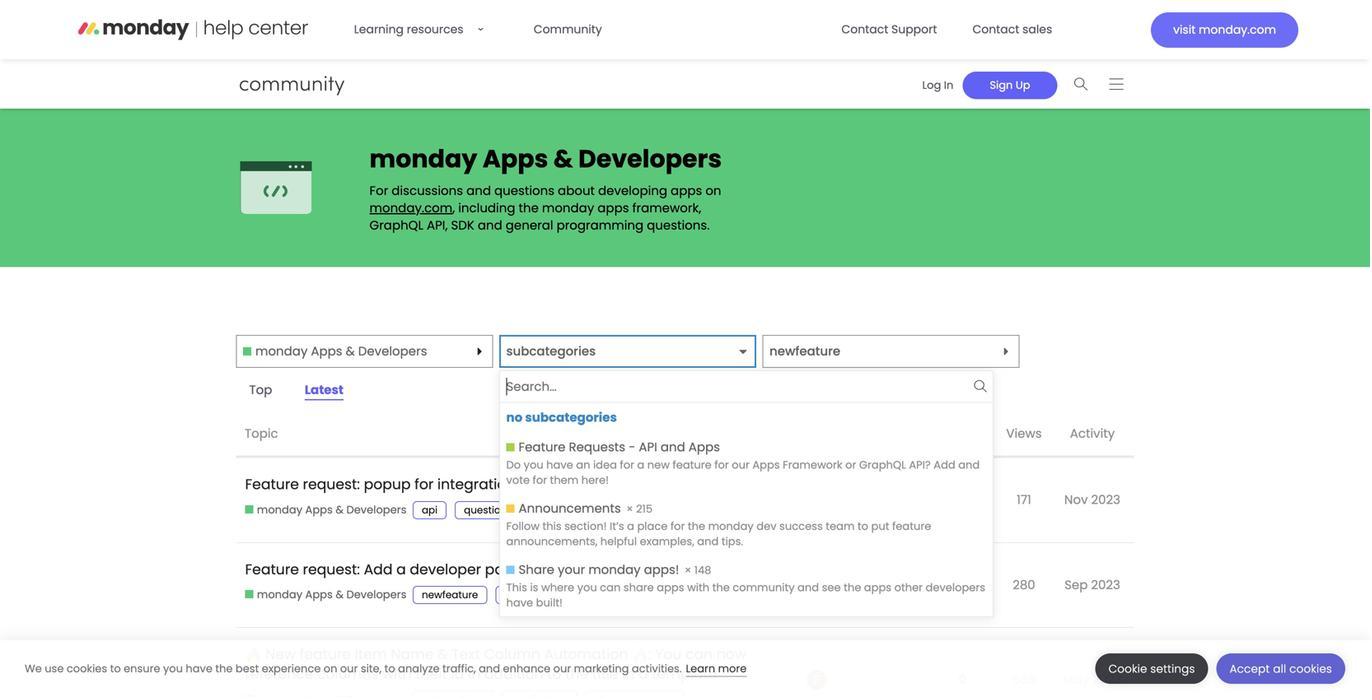 Task type: locate. For each thing, give the bounding box(es) containing it.
in right id
[[468, 665, 481, 685]]

api link
[[413, 502, 447, 520]]

2023 right sep
[[1091, 577, 1120, 594]]

0 vertical spatial feature
[[245, 475, 299, 495]]

1 our from the left
[[340, 662, 358, 677]]

tags list containing api
[[413, 502, 695, 520]]

a inside : you can now reference columns with their id in addition to the title in a template
[[638, 665, 648, 685]]

a right 'add'
[[396, 560, 406, 580]]

2023 right may
[[1092, 671, 1122, 689]]

our left site,
[[340, 662, 358, 677]]

Search… search field
[[506, 375, 971, 399]]

1 horizontal spatial in
[[622, 665, 635, 685]]

1 vertical spatial monday apps & developers
[[257, 503, 407, 518]]

new-feature link
[[607, 502, 687, 520]]

our
[[340, 662, 358, 677], [553, 662, 571, 677]]

contact support link
[[832, 13, 947, 46]]

3 tags list from the top
[[413, 691, 693, 698]]

log in button
[[913, 71, 963, 99]]

1 horizontal spatial feature
[[642, 504, 678, 517]]

apps
[[483, 142, 548, 176], [311, 343, 342, 361], [305, 503, 333, 518], [305, 588, 333, 603]]

visit monday.com link
[[1151, 12, 1298, 48]]

0 vertical spatial monday apps & developers link
[[245, 503, 407, 518]]

radio item
[[500, 433, 993, 494], [500, 494, 993, 556], [500, 556, 993, 617]]

nov
[[1064, 492, 1088, 509]]

cookies
[[67, 662, 107, 677], [1290, 662, 1332, 677]]

2 vertical spatial 2023
[[1092, 671, 1122, 689]]

monday apps & developers for popup
[[257, 503, 407, 518]]

1 vertical spatial and
[[478, 217, 502, 234]]

cookies for use
[[67, 662, 107, 677]]

0 vertical spatial and
[[466, 182, 491, 200]]

2 vertical spatial and
[[479, 662, 500, 677]]

and
[[466, 182, 491, 200], [478, 217, 502, 234], [479, 662, 500, 677]]

0 vertical spatial subcategories
[[506, 343, 596, 361]]

0 horizontal spatial cookies
[[67, 662, 107, 677]]

activities.
[[632, 662, 682, 677]]

feature
[[642, 504, 678, 517], [300, 645, 351, 665]]

the inside dialog
[[215, 662, 233, 677]]

newfeature up search… search box
[[770, 343, 840, 361]]

monday.com inside monday apps & developers for discussions and questions about developing apps on monday.com , including the monday apps framework, graphql api, sdk and general programming questions.
[[370, 199, 453, 217]]

0 horizontal spatial in
[[468, 665, 481, 685]]

7
[[959, 577, 966, 594]]

request: inside feature request: add a developer page to update app pricing link
[[303, 560, 360, 580]]

0 horizontal spatial the
[[215, 662, 233, 677]]

& up about
[[553, 142, 573, 176]]

569
[[1012, 671, 1036, 689]]

search image
[[1074, 78, 1088, 90]]

cookies right use
[[67, 662, 107, 677]]

dialog containing cookie settings
[[0, 641, 1370, 698]]

on right experience
[[324, 662, 337, 677]]

newfeature up update
[[533, 504, 590, 517]]

contact sales link
[[963, 13, 1062, 46]]

tags list containing newfeature
[[413, 587, 664, 605]]

apps inside monday apps & developers for discussions and questions about developing apps on monday.com , including the monday apps framework, graphql api, sdk and general programming questions.
[[483, 142, 548, 176]]

contact left sales
[[973, 21, 1019, 37]]

0 vertical spatial monday.com
[[1199, 22, 1276, 38]]

monday apps & developers up the latest
[[255, 343, 427, 361]]

their
[[415, 665, 447, 685]]

cookies right all
[[1290, 662, 1332, 677]]

& up the columns on the left of the page
[[336, 588, 344, 603]]

cookies inside button
[[1290, 662, 1332, 677]]

id
[[451, 665, 464, 685]]

0 horizontal spatial monday.com
[[370, 199, 453, 217]]

0 horizontal spatial feature
[[300, 645, 351, 665]]

learning
[[354, 21, 404, 37]]

0 vertical spatial a
[[396, 560, 406, 580]]

a
[[396, 560, 406, 580], [638, 665, 648, 685]]

1 contact from the left
[[842, 21, 888, 37]]

in right the title
[[622, 665, 635, 685]]

the down automation
[[565, 665, 588, 685]]

topic
[[245, 425, 278, 443]]

nov 2023 link
[[1060, 479, 1125, 522]]

accept all cookies button
[[1217, 654, 1345, 685]]

apps down feature request: popup for integration
[[305, 503, 333, 518]]

roberto tremonti - frequent poster image
[[830, 576, 850, 596]]

the left best
[[215, 662, 233, 677]]

and right the traffic,
[[479, 662, 500, 677]]

2 vertical spatial newfeature
[[422, 589, 478, 602]]

a right the title
[[638, 665, 648, 685]]

1 cookies from the left
[[67, 662, 107, 677]]

0 vertical spatial feature
[[642, 504, 678, 517]]

2 vertical spatial tags list
[[413, 691, 693, 698]]

newfeature link down developer
[[413, 587, 487, 605]]

monday apps & developers down feature request: popup for integration
[[257, 503, 407, 518]]

log
[[922, 78, 941, 92]]

1 horizontal spatial a
[[638, 665, 648, 685]]

monday apps & developers link down feature request: popup for integration
[[245, 503, 407, 518]]

1 horizontal spatial cookies
[[1290, 662, 1332, 677]]

1 vertical spatial newfeature
[[533, 504, 590, 517]]

0 vertical spatial newfeature
[[770, 343, 840, 361]]

about
[[558, 182, 595, 200]]

navigation
[[907, 66, 1134, 102]]

may 2023
[[1063, 671, 1122, 689]]

marketplace
[[505, 589, 568, 602]]

1 vertical spatial 2023
[[1091, 577, 1120, 594]]

monday.com link
[[370, 199, 453, 217]]

contact for contact support
[[842, 21, 888, 37]]

0 vertical spatial tags list
[[413, 502, 695, 520]]

0 horizontal spatial newfeature link
[[413, 587, 487, 605]]

1 horizontal spatial our
[[553, 662, 571, 677]]

apps up questions.
[[671, 182, 702, 200]]

discussion
[[594, 589, 646, 602]]

our right enhance
[[553, 662, 571, 677]]

1 vertical spatial tags list
[[413, 587, 664, 605]]

apps up questions
[[483, 142, 548, 176]]

the
[[519, 199, 539, 217], [215, 662, 233, 677], [565, 665, 588, 685]]

request: for popup
[[303, 475, 360, 495]]

for
[[370, 182, 388, 200]]

sep 2023 link
[[1060, 564, 1125, 607]]

traffic,
[[442, 662, 476, 677]]

dialog
[[0, 641, 1370, 698]]

0 vertical spatial on
[[706, 182, 721, 200]]

developing
[[598, 182, 667, 200]]

1 horizontal spatial the
[[519, 199, 539, 217]]

1 in from the left
[[468, 665, 481, 685]]

1 horizontal spatial contact
[[973, 21, 1019, 37]]

sales
[[1023, 21, 1052, 37]]

for
[[415, 475, 434, 495]]

hen nassimy - frequent poster image
[[876, 576, 896, 596]]

1 vertical spatial subcategories
[[525, 409, 617, 427]]

2 contact from the left
[[973, 21, 1019, 37]]

0 vertical spatial monday apps & developers
[[255, 343, 427, 361]]

with
[[382, 665, 412, 685]]

:
[[648, 645, 651, 665]]

monday apps & developers down 'add'
[[257, 588, 407, 603]]

tags list up update
[[413, 502, 695, 520]]

apps up the latest
[[311, 343, 342, 361]]

apps right about
[[598, 199, 629, 217]]

subcategories right no
[[525, 409, 617, 427]]

menu image
[[1109, 78, 1124, 90]]

0 horizontal spatial contact
[[842, 21, 888, 37]]

now
[[717, 645, 746, 665]]

text
[[452, 645, 480, 665]]

2 monday apps & developers link from the top
[[245, 588, 407, 603]]

including
[[458, 199, 515, 217]]

site,
[[361, 662, 382, 677]]

1 feature from the top
[[245, 475, 299, 495]]

subcategories up no subcategories
[[506, 343, 596, 361]]

cookie
[[1109, 662, 1147, 677]]

1 horizontal spatial apps
[[671, 182, 702, 200]]

request: left 'add'
[[303, 560, 360, 580]]

2023 right nov at the bottom of page
[[1091, 492, 1121, 509]]

questions
[[494, 182, 555, 200]]

0 horizontal spatial newfeature
[[422, 589, 478, 602]]

request: inside "feature request: popup for integration" link
[[303, 475, 360, 495]]

3 radio item from the top
[[500, 556, 993, 617]]

1 vertical spatial on
[[324, 662, 337, 677]]

to up marketplace
[[526, 560, 541, 580]]

1 tags list from the top
[[413, 502, 695, 520]]

developers inside monday apps & developers for discussions and questions about developing apps on monday.com , including the monday apps framework, graphql api, sdk and general programming questions.
[[578, 142, 722, 176]]

on up questions.
[[706, 182, 721, 200]]

subcategories
[[506, 343, 596, 361], [525, 409, 617, 427]]

and right sdk at the top of the page
[[478, 217, 502, 234]]

up
[[1016, 78, 1030, 92]]

0 horizontal spatial on
[[324, 662, 337, 677]]

the right including
[[519, 199, 539, 217]]

programming
[[557, 217, 644, 234]]

0 horizontal spatial our
[[340, 662, 358, 677]]

no subcategories radio item
[[500, 403, 993, 433]]

questions.
[[647, 217, 710, 234]]

1 horizontal spatial on
[[706, 182, 721, 200]]

to left ensure
[[110, 662, 121, 677]]

accept all cookies
[[1230, 662, 1332, 677]]

newfeature link up update
[[524, 502, 599, 520]]

1 vertical spatial feature
[[300, 645, 351, 665]]

newfeature down developer
[[422, 589, 478, 602]]

2 vertical spatial monday apps & developers
[[257, 588, 407, 603]]

visit monday.com
[[1173, 22, 1276, 38]]

feature for feature request: popup for integration
[[245, 475, 299, 495]]

monday apps & developers for add
[[257, 588, 407, 603]]

sign up
[[990, 78, 1030, 92]]

2 horizontal spatial newfeature
[[770, 343, 840, 361]]

search image
[[974, 381, 987, 393]]

1 vertical spatial feature
[[245, 560, 299, 580]]

request: left popup
[[303, 475, 360, 495]]

1 vertical spatial monday.com
[[370, 199, 453, 217]]

sign up button
[[963, 71, 1058, 99]]

the inside monday apps & developers for discussions and questions about developing apps on monday.com , including the monday apps framework, graphql api, sdk and general programming questions.
[[519, 199, 539, 217]]

resources
[[407, 21, 464, 37]]

request:
[[303, 475, 360, 495], [303, 560, 360, 580]]

developers
[[578, 142, 722, 176], [358, 343, 427, 361], [346, 503, 407, 518], [346, 588, 407, 603]]

2023 for automation
[[1092, 671, 1122, 689]]

2 cookies from the left
[[1290, 662, 1332, 677]]

on inside dialog
[[324, 662, 337, 677]]

2 tags list from the top
[[413, 587, 664, 605]]

0 vertical spatial request:
[[303, 475, 360, 495]]

apps
[[671, 182, 702, 200], [598, 199, 629, 217]]

no subcategories menu
[[500, 403, 993, 617]]

2 radio item from the top
[[500, 494, 993, 556]]

and right ,
[[466, 182, 491, 200]]

accept
[[1230, 662, 1270, 677]]

top
[[249, 381, 272, 399]]

monday apps & developers for discussions and questions about developing apps on monday.com , including the monday apps framework, graphql api, sdk and general programming questions.
[[370, 142, 722, 234]]

tags list
[[413, 502, 695, 520], [413, 587, 664, 605], [413, 691, 693, 698]]

2 feature from the top
[[245, 560, 299, 580]]

contact inside contact sales "link"
[[973, 21, 1019, 37]]

sep 2023
[[1065, 577, 1120, 594]]

1 request: from the top
[[303, 475, 360, 495]]

contact
[[842, 21, 888, 37], [973, 21, 1019, 37]]

2 horizontal spatial the
[[565, 665, 588, 685]]

1 vertical spatial monday apps & developers link
[[245, 588, 407, 603]]

to down automation
[[547, 665, 562, 685]]

1 vertical spatial a
[[638, 665, 648, 685]]

monday apps & developers link for add
[[245, 588, 407, 603]]

learning resources
[[354, 21, 464, 37]]

1 radio item from the top
[[500, 433, 993, 494]]

& inside monday apps & developers for discussions and questions about developing apps on monday.com , including the monday apps framework, graphql api, sdk and general programming questions.
[[553, 142, 573, 176]]

1 horizontal spatial monday.com
[[1199, 22, 1276, 38]]

1 vertical spatial request:
[[303, 560, 360, 580]]

marketplace link
[[495, 587, 577, 605]]

tags list down enhance
[[413, 691, 693, 698]]

on inside monday apps & developers for discussions and questions about developing apps on monday.com , including the monday apps framework, graphql api, sdk and general programming questions.
[[706, 182, 721, 200]]

api
[[422, 504, 438, 517]]

contact inside contact support link
[[842, 21, 888, 37]]

visit
[[1173, 22, 1196, 38]]

tags list down update
[[413, 587, 664, 605]]

monday apps & developers link down 'add'
[[245, 588, 407, 603]]

cody - frequent poster image
[[853, 576, 873, 596]]

contact left 'support' in the right top of the page
[[842, 21, 888, 37]]

2 request: from the top
[[303, 560, 360, 580]]

sep
[[1065, 577, 1088, 594]]

feature up the columns on the left of the page
[[300, 645, 351, 665]]

popup
[[364, 475, 411, 495]]

& down feature request: popup for integration
[[336, 503, 344, 518]]

in
[[468, 665, 481, 685], [622, 665, 635, 685]]

1 monday apps & developers link from the top
[[245, 503, 407, 518]]

1 horizontal spatial newfeature link
[[524, 502, 599, 520]]

feature up "pricing"
[[642, 504, 678, 517]]



Task type: vqa. For each thing, say whether or not it's contained in the screenshot.
the Developers
yes



Task type: describe. For each thing, give the bounding box(es) containing it.
more
[[718, 662, 747, 677]]

latest link
[[292, 378, 357, 403]]

settings
[[1151, 662, 1195, 677]]

to inside : you can now reference columns with their id in addition to the title in a template
[[547, 665, 562, 685]]

graphql
[[370, 217, 423, 234]]

update
[[544, 560, 596, 580]]

0 button
[[954, 662, 970, 698]]

community
[[534, 21, 602, 37]]

name
[[391, 645, 434, 665]]

request: for add
[[303, 560, 360, 580]]

sign
[[990, 78, 1013, 92]]

feature request: add a developer page to update app pricing
[[245, 560, 682, 580]]

ensure
[[124, 662, 160, 677]]

: you can now reference columns with their id in addition to the title in a template
[[245, 645, 746, 685]]

item
[[355, 645, 387, 665]]

marketing
[[574, 662, 629, 677]]

analyze
[[398, 662, 440, 677]]

2 in from the left
[[622, 665, 635, 685]]

developer
[[410, 560, 481, 580]]

app
[[600, 560, 629, 580]]

0 vertical spatial 2023
[[1091, 492, 1121, 509]]

views button
[[993, 412, 1055, 457]]

discussion link
[[585, 587, 655, 605]]

& up their
[[438, 645, 448, 665]]

you
[[163, 662, 183, 677]]

add
[[364, 560, 393, 580]]

all
[[1273, 662, 1286, 677]]

question
[[464, 504, 507, 517]]

oliver albrecht - original poster image
[[807, 576, 827, 596]]

can
[[686, 645, 713, 665]]

2023 for update
[[1091, 577, 1120, 594]]

we
[[25, 662, 42, 677]]

discussions
[[392, 182, 463, 200]]

title
[[592, 665, 618, 685]]

subcategories inside radio item
[[525, 409, 617, 427]]

tags list for update
[[413, 587, 664, 605]]

no subcategories
[[506, 409, 617, 427]]

cookie settings button
[[1095, 654, 1208, 685]]

template
[[652, 665, 717, 685]]

1 vertical spatial newfeature link
[[413, 587, 487, 605]]

navigation containing log in
[[907, 66, 1134, 102]]

280
[[1013, 577, 1035, 594]]

in
[[944, 78, 954, 92]]

learn
[[686, 662, 715, 677]]

to right site,
[[384, 662, 395, 677]]

enhance
[[503, 662, 551, 677]]

nov 2023
[[1064, 492, 1121, 509]]

7 button
[[955, 567, 970, 604]]

monday community forum image
[[112, 73, 376, 96]]

apps up experience
[[305, 588, 333, 603]]

page
[[485, 560, 523, 580]]

community link
[[524, 13, 612, 46]]

automation
[[544, 645, 628, 665]]

you
[[655, 645, 682, 665]]

contact for contact sales
[[973, 21, 1019, 37]]

feature request: popup for integration link
[[245, 463, 515, 507]]

cookie settings
[[1109, 662, 1195, 677]]

the inside : you can now reference columns with their id in addition to the title in a template
[[565, 665, 588, 685]]

monday.com logo image
[[78, 13, 309, 46]]

monday apps & developers link for popup
[[245, 503, 407, 518]]

pricing
[[633, 560, 682, 580]]

0 horizontal spatial apps
[[598, 199, 629, 217]]

feature request: popup for integration
[[245, 475, 515, 495]]

0 vertical spatial newfeature link
[[524, 502, 599, 520]]

0
[[958, 671, 966, 689]]

2 our from the left
[[553, 662, 571, 677]]

latest
[[305, 381, 344, 399]]

and inside dialog
[[479, 662, 500, 677]]

may 2023 link
[[1059, 659, 1126, 698]]

support
[[892, 21, 937, 37]]

frederik nijs - original poster, most recent poster image
[[807, 671, 827, 690]]

feature for feature request: add a developer page to update app pricing
[[245, 560, 299, 580]]

matias - most recent poster image
[[899, 576, 919, 596]]

learning resources link
[[344, 13, 508, 46]]

general
[[506, 217, 553, 234]]

0 horizontal spatial a
[[396, 560, 406, 580]]

column
[[484, 645, 540, 665]]

& up the latest link
[[346, 343, 355, 361]]

,
[[453, 199, 455, 217]]

to inside feature request: add a developer page to update app pricing link
[[526, 560, 541, 580]]

contact sales
[[973, 21, 1052, 37]]

new
[[265, 645, 296, 665]]

feature for new-
[[642, 504, 678, 517]]

reference
[[245, 665, 313, 685]]

experience
[[262, 662, 321, 677]]

feature request: add a developer page to update app pricing link
[[245, 548, 682, 592]]

framework,
[[632, 199, 701, 217]]

best
[[236, 662, 259, 677]]

log in
[[922, 78, 954, 92]]

question link
[[455, 502, 516, 520]]

sdk
[[451, 217, 474, 234]]

activity
[[1070, 425, 1115, 443]]

use
[[45, 662, 64, 677]]

addition
[[484, 665, 544, 685]]

tags list for automation
[[413, 691, 693, 698]]

api,
[[427, 217, 448, 234]]

contact support
[[842, 21, 937, 37]]

have
[[186, 662, 212, 677]]

new feature item name & text column automation
[[262, 645, 632, 665]]

no
[[506, 409, 522, 427]]

feature for new
[[300, 645, 351, 665]]

cookies for all
[[1290, 662, 1332, 677]]

1 horizontal spatial newfeature
[[533, 504, 590, 517]]



